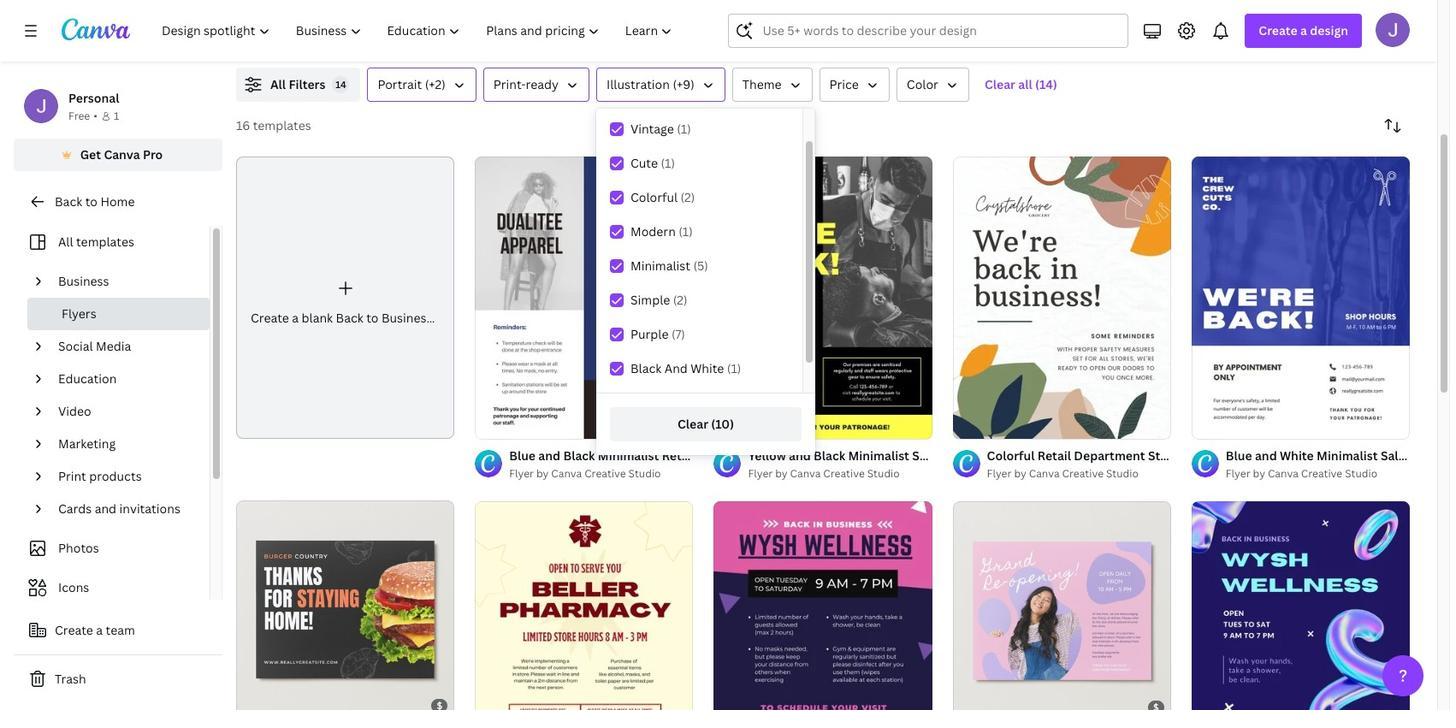 Task type: describe. For each thing, give the bounding box(es) containing it.
create for create a design
[[1259, 22, 1298, 38]]

create a blank back to business flyer element
[[236, 157, 464, 439]]

business link
[[51, 265, 199, 298]]

clear all (14)
[[985, 76, 1057, 92]]

by inside blue and white minimalist salons back flyer by canva creative studio
[[1253, 467, 1265, 481]]

create a design
[[1259, 22, 1348, 38]]

flyer by canva creative studio link for yellow
[[748, 466, 932, 483]]

icons link
[[24, 571, 199, 604]]

0 horizontal spatial minimalist
[[630, 257, 690, 274]]

back to home link
[[14, 185, 222, 219]]

store
[[1148, 448, 1180, 464]]

print products
[[58, 468, 142, 484]]

colorful (2)
[[630, 189, 695, 205]]

personal
[[68, 90, 119, 106]]

to inside colorful retail department store back to business flyers flyer by canva creative studio
[[1213, 448, 1226, 464]]

portrait (+2) button
[[367, 68, 476, 102]]

yellow and black minimalist salon flyers flyer by canva creative studio
[[748, 448, 983, 481]]

simple
[[630, 292, 670, 308]]

canva inside blue and white minimalist salons back flyer by canva creative studio
[[1268, 467, 1298, 481]]

modern (1)
[[630, 223, 693, 240]]

2
[[984, 419, 989, 431]]

Sort by button
[[1376, 109, 1410, 143]]

yellow and black minimalist salon flyers link
[[748, 447, 983, 466]]

maroon and yellow vintage pharmacy back to business flyers image
[[475, 502, 693, 710]]

0 horizontal spatial flyers
[[62, 305, 96, 322]]

(+9)
[[673, 76, 694, 92]]

black and white generic delivery back to business landscape flyer image
[[236, 501, 454, 710]]

1 for 1
[[114, 109, 119, 123]]

flyer for yellow and black minimalist salon flyers flyer by canva creative studio
[[748, 467, 773, 481]]

color
[[907, 76, 938, 92]]

blue and black minimalist retail fashion back to business flyers image
[[475, 157, 693, 439]]

theme
[[742, 76, 782, 92]]

14
[[335, 78, 346, 91]]

14 filter options selected element
[[332, 76, 349, 93]]

clear (10) button
[[610, 407, 802, 441]]

salon
[[912, 448, 945, 464]]

retail
[[1037, 448, 1071, 464]]

trash link
[[14, 662, 222, 696]]

studio inside colorful retail department store back to business flyers flyer by canva creative studio
[[1106, 467, 1139, 481]]

department
[[1074, 448, 1145, 464]]

and
[[664, 360, 688, 376]]

1 of 2
[[965, 419, 989, 431]]

print
[[58, 468, 86, 484]]

marketing link
[[51, 428, 199, 460]]

print-ready button
[[483, 68, 589, 102]]

blue and white minimalist salons back flyer by canva creative studio
[[1226, 448, 1450, 481]]

cards and invitations link
[[51, 493, 199, 525]]

illustration (+9) button
[[596, 68, 725, 102]]

trash
[[55, 671, 86, 687]]

create a team button
[[14, 613, 222, 648]]

price
[[829, 76, 859, 92]]

yellow and black minimalist salon flyers image
[[714, 157, 932, 439]]

minimalist (5)
[[630, 257, 708, 274]]

flyer by canva creative studio link for colorful
[[987, 466, 1171, 483]]

(2) for colorful (2)
[[681, 189, 695, 205]]

(7)
[[671, 326, 685, 342]]

price button
[[819, 68, 890, 102]]

cute (1)
[[630, 155, 675, 171]]

top level navigation element
[[151, 14, 687, 48]]

black and white (1)
[[630, 360, 741, 376]]

1 by from the left
[[536, 467, 549, 481]]

purple
[[630, 326, 669, 342]]

cute
[[630, 155, 658, 171]]

creative inside yellow and black minimalist salon flyers flyer by canva creative studio
[[823, 467, 865, 481]]

and for blue
[[1255, 448, 1277, 464]]

(1) for modern (1)
[[679, 223, 693, 240]]

colorful retail department store back to business flyers flyer by canva creative studio
[[987, 448, 1318, 481]]

creative inside blue and white minimalist salons back flyer by canva creative studio
[[1301, 467, 1342, 481]]

marketing
[[58, 435, 116, 452]]

creative inside colorful retail department store back to business flyers flyer by canva creative studio
[[1062, 467, 1104, 481]]

(1) for cute (1)
[[661, 155, 675, 171]]

clear (10)
[[678, 416, 734, 432]]

flyer by canva creative studio link for blue
[[1226, 466, 1410, 483]]

colorful retail department store back to business flyers link
[[987, 447, 1318, 466]]

create for create a team
[[55, 622, 93, 638]]

clear for clear all (14)
[[985, 76, 1015, 92]]

(10)
[[711, 416, 734, 432]]

minimalist for blue and white minimalist salons back
[[1317, 448, 1378, 464]]

blue
[[1226, 448, 1252, 464]]

of
[[972, 419, 981, 431]]

flyers inside yellow and black minimalist salon flyers flyer by canva creative studio
[[948, 448, 983, 464]]

get canva pro
[[80, 146, 163, 163]]

1 for 1 of 2
[[965, 419, 970, 431]]

back to home
[[55, 193, 135, 210]]

all filters
[[270, 76, 325, 92]]

1 creative from the left
[[584, 467, 626, 481]]

photos
[[58, 540, 99, 556]]

back inside blue and white minimalist salons back flyer by canva creative studio
[[1422, 448, 1450, 464]]

templates for 16 templates
[[253, 117, 311, 133]]

yellow
[[748, 448, 786, 464]]

cards
[[58, 500, 92, 517]]

simple (2)
[[630, 292, 687, 308]]

jacob simon image
[[1376, 13, 1410, 47]]

video link
[[51, 395, 199, 428]]

black inside yellow and black minimalist salon flyers flyer by canva creative studio
[[814, 448, 845, 464]]

create a team
[[55, 622, 135, 638]]

education
[[58, 370, 117, 387]]

design
[[1310, 22, 1348, 38]]

create a blank back to business flyer
[[251, 310, 464, 326]]

illustration (+9)
[[607, 76, 694, 92]]

team
[[106, 622, 135, 638]]

education link
[[51, 363, 199, 395]]

back right blank
[[336, 310, 363, 326]]

1 of 2 link
[[953, 157, 1171, 439]]



Task type: locate. For each thing, give the bounding box(es) containing it.
get canva pro button
[[14, 139, 222, 171]]

templates for all templates
[[76, 234, 134, 250]]

create left blank
[[251, 310, 289, 326]]

1 left of
[[965, 419, 970, 431]]

a
[[1300, 22, 1307, 38], [292, 310, 299, 326], [96, 622, 103, 638]]

1 flyer by canva creative studio link from the left
[[509, 466, 693, 483]]

0 vertical spatial 1
[[114, 109, 119, 123]]

(2) up modern (1)
[[681, 189, 695, 205]]

invitations
[[119, 500, 180, 517]]

all
[[1018, 76, 1032, 92]]

1 horizontal spatial 1
[[965, 419, 970, 431]]

minimalist left salons
[[1317, 448, 1378, 464]]

studio down the yellow and black minimalist salon flyers link
[[867, 467, 900, 481]]

blue and white minimalist salons back to business flyers image
[[1191, 157, 1410, 439]]

0 horizontal spatial clear
[[678, 416, 708, 432]]

1
[[114, 109, 119, 123], [965, 419, 970, 431]]

salons
[[1381, 448, 1419, 464]]

free •
[[68, 109, 97, 123]]

1 horizontal spatial and
[[789, 448, 811, 464]]

illustration
[[607, 76, 670, 92]]

a left design
[[1300, 22, 1307, 38]]

portrait (+2)
[[378, 76, 446, 92]]

a for design
[[1300, 22, 1307, 38]]

a for blank
[[292, 310, 299, 326]]

white
[[691, 360, 724, 376], [1280, 448, 1314, 464]]

2 flyer by canva creative studio link from the left
[[748, 466, 932, 483]]

1 right •
[[114, 109, 119, 123]]

back inside colorful retail department store back to business flyers flyer by canva creative studio
[[1182, 448, 1210, 464]]

0 vertical spatial (2)
[[681, 189, 695, 205]]

1 vertical spatial business
[[381, 310, 432, 326]]

all
[[270, 76, 286, 92], [58, 234, 73, 250]]

colorful for colorful (2)
[[630, 189, 678, 205]]

2 by from the left
[[775, 467, 788, 481]]

flyer inside yellow and black minimalist salon flyers flyer by canva creative studio
[[748, 467, 773, 481]]

flyer by canva creative studio link
[[509, 466, 693, 483], [748, 466, 932, 483], [987, 466, 1171, 483], [1226, 466, 1410, 483]]

None search field
[[728, 14, 1129, 48]]

by
[[536, 467, 549, 481], [775, 467, 788, 481], [1014, 467, 1026, 481], [1253, 467, 1265, 481]]

1 vertical spatial white
[[1280, 448, 1314, 464]]

1 horizontal spatial create
[[251, 310, 289, 326]]

clear for clear (10)
[[678, 416, 708, 432]]

templates
[[253, 117, 311, 133], [76, 234, 134, 250]]

back right salons
[[1422, 448, 1450, 464]]

1 vertical spatial (2)
[[673, 292, 687, 308]]

1 horizontal spatial black
[[814, 448, 845, 464]]

1 horizontal spatial flyers
[[948, 448, 983, 464]]

studio
[[628, 467, 661, 481], [867, 467, 900, 481], [1106, 467, 1139, 481], [1345, 467, 1377, 481]]

(1) right the vintage
[[677, 121, 691, 137]]

1 vertical spatial black
[[814, 448, 845, 464]]

(2)
[[681, 189, 695, 205], [673, 292, 687, 308]]

to left home
[[85, 193, 97, 210]]

colorful down 2
[[987, 448, 1035, 464]]

4 by from the left
[[1253, 467, 1265, 481]]

1 vertical spatial clear
[[678, 416, 708, 432]]

social
[[58, 338, 93, 354]]

0 vertical spatial clear
[[985, 76, 1015, 92]]

0 vertical spatial create
[[1259, 22, 1298, 38]]

minimalist inside blue and white minimalist salons back flyer by canva creative studio
[[1317, 448, 1378, 464]]

1 horizontal spatial templates
[[253, 117, 311, 133]]

clear left (10) at bottom
[[678, 416, 708, 432]]

templates right 16
[[253, 117, 311, 133]]

1 vertical spatial create
[[251, 310, 289, 326]]

2 horizontal spatial to
[[1213, 448, 1226, 464]]

purple (7)
[[630, 326, 685, 342]]

colorful inside colorful retail department store back to business flyers flyer by canva creative studio
[[987, 448, 1035, 464]]

2 vertical spatial to
[[1213, 448, 1226, 464]]

2 vertical spatial a
[[96, 622, 103, 638]]

by inside colorful retail department store back to business flyers flyer by canva creative studio
[[1014, 467, 1026, 481]]

0 horizontal spatial to
[[85, 193, 97, 210]]

blank
[[302, 310, 333, 326]]

all left filters
[[270, 76, 286, 92]]

1 horizontal spatial colorful
[[987, 448, 1035, 464]]

0 horizontal spatial create
[[55, 622, 93, 638]]

0 vertical spatial black
[[630, 360, 662, 376]]

black
[[630, 360, 662, 376], [814, 448, 845, 464]]

pink and purple gym back to business flyers image
[[714, 502, 932, 710]]

3 by from the left
[[1014, 467, 1026, 481]]

vintage
[[630, 121, 674, 137]]

0 horizontal spatial templates
[[76, 234, 134, 250]]

2 horizontal spatial minimalist
[[1317, 448, 1378, 464]]

clear left all on the right of page
[[985, 76, 1015, 92]]

colorful
[[630, 189, 678, 205], [987, 448, 1035, 464]]

colorful retail department store back to business flyers image
[[953, 157, 1171, 439]]

flyer for create a blank back to business flyer
[[435, 310, 464, 326]]

blue and white minimalist salons back link
[[1226, 447, 1450, 466]]

flyer inside blue and white minimalist salons back flyer by canva creative studio
[[1226, 467, 1250, 481]]

canva
[[104, 146, 140, 163], [551, 467, 582, 481], [790, 467, 821, 481], [1029, 467, 1060, 481], [1268, 467, 1298, 481]]

to
[[85, 193, 97, 210], [366, 310, 379, 326], [1213, 448, 1226, 464]]

modern
[[630, 223, 676, 240]]

pink and purple retail fashion back to business landscape flyer image
[[953, 502, 1171, 710]]

canva inside yellow and black minimalist salon flyers flyer by canva creative studio
[[790, 467, 821, 481]]

1 vertical spatial 1
[[965, 419, 970, 431]]

back right store
[[1182, 448, 1210, 464]]

(14)
[[1035, 76, 1057, 92]]

and right cards on the left of page
[[95, 500, 116, 517]]

video
[[58, 403, 91, 419]]

home
[[100, 193, 135, 210]]

4 flyer by canva creative studio link from the left
[[1226, 466, 1410, 483]]

all templates link
[[24, 226, 199, 258]]

Search search field
[[763, 15, 1118, 47]]

and right yellow
[[789, 448, 811, 464]]

flyers down of
[[948, 448, 983, 464]]

and inside blue and white minimalist salons back flyer by canva creative studio
[[1255, 448, 1277, 464]]

and for yellow
[[789, 448, 811, 464]]

color button
[[896, 68, 969, 102]]

1 horizontal spatial to
[[366, 310, 379, 326]]

a for team
[[96, 622, 103, 638]]

to left blue
[[1213, 448, 1226, 464]]

1 vertical spatial colorful
[[987, 448, 1035, 464]]

minimalist down modern (1)
[[630, 257, 690, 274]]

print-
[[493, 76, 526, 92]]

3 studio from the left
[[1106, 467, 1139, 481]]

1 horizontal spatial a
[[292, 310, 299, 326]]

0 vertical spatial a
[[1300, 22, 1307, 38]]

print products link
[[51, 460, 199, 493]]

0 vertical spatial templates
[[253, 117, 311, 133]]

0 vertical spatial to
[[85, 193, 97, 210]]

1 horizontal spatial white
[[1280, 448, 1314, 464]]

white inside blue and white minimalist salons back flyer by canva creative studio
[[1280, 448, 1314, 464]]

(1) for vintage (1)
[[677, 121, 691, 137]]

create inside button
[[55, 622, 93, 638]]

a inside button
[[96, 622, 103, 638]]

create
[[1259, 22, 1298, 38], [251, 310, 289, 326], [55, 622, 93, 638]]

canva inside button
[[104, 146, 140, 163]]

minimalist for yellow and black minimalist salon flyers
[[848, 448, 909, 464]]

black right yellow
[[814, 448, 845, 464]]

icons
[[58, 579, 89, 595]]

business inside colorful retail department store back to business flyers flyer by canva creative studio
[[1229, 448, 1280, 464]]

studio inside yellow and black minimalist salon flyers flyer by canva creative studio
[[867, 467, 900, 481]]

products
[[89, 468, 142, 484]]

clear all (14) button
[[976, 68, 1066, 102]]

0 horizontal spatial a
[[96, 622, 103, 638]]

create inside dropdown button
[[1259, 22, 1298, 38]]

0 horizontal spatial all
[[58, 234, 73, 250]]

flyer
[[435, 310, 464, 326], [509, 467, 534, 481], [748, 467, 773, 481], [987, 467, 1012, 481], [1226, 467, 1250, 481]]

1 vertical spatial templates
[[76, 234, 134, 250]]

0 horizontal spatial business
[[58, 273, 109, 289]]

2 horizontal spatial business
[[1229, 448, 1280, 464]]

all for all templates
[[58, 234, 73, 250]]

and right blue
[[1255, 448, 1277, 464]]

16 templates
[[236, 117, 311, 133]]

all templates
[[58, 234, 134, 250]]

create for create a blank back to business flyer
[[251, 310, 289, 326]]

theme button
[[732, 68, 812, 102]]

portrait
[[378, 76, 422, 92]]

minimalist left salon on the right of the page
[[848, 448, 909, 464]]

media
[[96, 338, 131, 354]]

back to business flyers templates image
[[1045, 0, 1410, 47]]

colorful up modern
[[630, 189, 678, 205]]

to right blank
[[366, 310, 379, 326]]

1 horizontal spatial all
[[270, 76, 286, 92]]

flyers inside colorful retail department store back to business flyers flyer by canva creative studio
[[1283, 448, 1318, 464]]

1 studio from the left
[[628, 467, 661, 481]]

1 vertical spatial a
[[292, 310, 299, 326]]

a inside dropdown button
[[1300, 22, 1307, 38]]

4 creative from the left
[[1301, 467, 1342, 481]]

0 horizontal spatial white
[[691, 360, 724, 376]]

2 studio from the left
[[867, 467, 900, 481]]

white for and
[[1280, 448, 1314, 464]]

0 horizontal spatial colorful
[[630, 189, 678, 205]]

flyer for blue and white minimalist salons back flyer by canva creative studio
[[1226, 467, 1250, 481]]

minimalist inside yellow and black minimalist salon flyers flyer by canva creative studio
[[848, 448, 909, 464]]

2 vertical spatial create
[[55, 622, 93, 638]]

1 horizontal spatial minimalist
[[848, 448, 909, 464]]

1 horizontal spatial clear
[[985, 76, 1015, 92]]

3 creative from the left
[[1062, 467, 1104, 481]]

(1) up (10) at bottom
[[727, 360, 741, 376]]

(1) right cute
[[661, 155, 675, 171]]

white for and
[[691, 360, 724, 376]]

create left design
[[1259, 22, 1298, 38]]

purple and blue geometric gym back to business flyers image
[[1191, 502, 1410, 710]]

0 vertical spatial all
[[270, 76, 286, 92]]

flyer inside colorful retail department store back to business flyers flyer by canva creative studio
[[987, 467, 1012, 481]]

black left 'and'
[[630, 360, 662, 376]]

flyers right blue
[[1283, 448, 1318, 464]]

0 vertical spatial white
[[691, 360, 724, 376]]

filters
[[289, 76, 325, 92]]

0 vertical spatial colorful
[[630, 189, 678, 205]]

2 horizontal spatial create
[[1259, 22, 1298, 38]]

2 horizontal spatial and
[[1255, 448, 1277, 464]]

studio down department
[[1106, 467, 1139, 481]]

3 flyer by canva creative studio link from the left
[[987, 466, 1171, 483]]

1 horizontal spatial business
[[381, 310, 432, 326]]

create a blank back to business flyer link
[[236, 157, 464, 439]]

0 horizontal spatial black
[[630, 360, 662, 376]]

4 studio from the left
[[1345, 467, 1377, 481]]

a left blank
[[292, 310, 299, 326]]

templates down back to home
[[76, 234, 134, 250]]

2 horizontal spatial flyers
[[1283, 448, 1318, 464]]

create down icons
[[55, 622, 93, 638]]

ready
[[526, 76, 559, 92]]

0 horizontal spatial and
[[95, 500, 116, 517]]

social media link
[[51, 330, 199, 363]]

2 horizontal spatial a
[[1300, 22, 1307, 38]]

1 vertical spatial to
[[366, 310, 379, 326]]

pro
[[143, 146, 163, 163]]

2 vertical spatial business
[[1229, 448, 1280, 464]]

all down back to home
[[58, 234, 73, 250]]

back up the all templates on the top left of page
[[55, 193, 82, 210]]

(2) for simple (2)
[[673, 292, 687, 308]]

studio inside blue and white minimalist salons back flyer by canva creative studio
[[1345, 467, 1377, 481]]

photos link
[[24, 532, 199, 565]]

0 horizontal spatial 1
[[114, 109, 119, 123]]

1 vertical spatial all
[[58, 234, 73, 250]]

social media
[[58, 338, 131, 354]]

vintage (1)
[[630, 121, 691, 137]]

flyers up social
[[62, 305, 96, 322]]

get
[[80, 146, 101, 163]]

white right 'and'
[[691, 360, 724, 376]]

(2) right simple
[[673, 292, 687, 308]]

a left team
[[96, 622, 103, 638]]

•
[[93, 109, 97, 123]]

and inside yellow and black minimalist salon flyers flyer by canva creative studio
[[789, 448, 811, 464]]

and for cards
[[95, 500, 116, 517]]

canva inside colorful retail department store back to business flyers flyer by canva creative studio
[[1029, 467, 1060, 481]]

0 vertical spatial business
[[58, 273, 109, 289]]

create a design button
[[1245, 14, 1362, 48]]

minimalist
[[630, 257, 690, 274], [848, 448, 909, 464], [1317, 448, 1378, 464]]

(1) right modern
[[679, 223, 693, 240]]

white right blue
[[1280, 448, 1314, 464]]

flyer by canva creative studio
[[509, 467, 661, 481]]

studio down clear (10) button
[[628, 467, 661, 481]]

(+2)
[[425, 76, 446, 92]]

by inside yellow and black minimalist salon flyers flyer by canva creative studio
[[775, 467, 788, 481]]

studio down blue and white minimalist salons back link
[[1345, 467, 1377, 481]]

2 creative from the left
[[823, 467, 865, 481]]

all for all filters
[[270, 76, 286, 92]]

colorful for colorful retail department store back to business flyers flyer by canva creative studio
[[987, 448, 1035, 464]]



Task type: vqa. For each thing, say whether or not it's contained in the screenshot.
the Flyer within Colorful Retail Department Store Back to Business Flyers Flyer by Canva Creative Studio
yes



